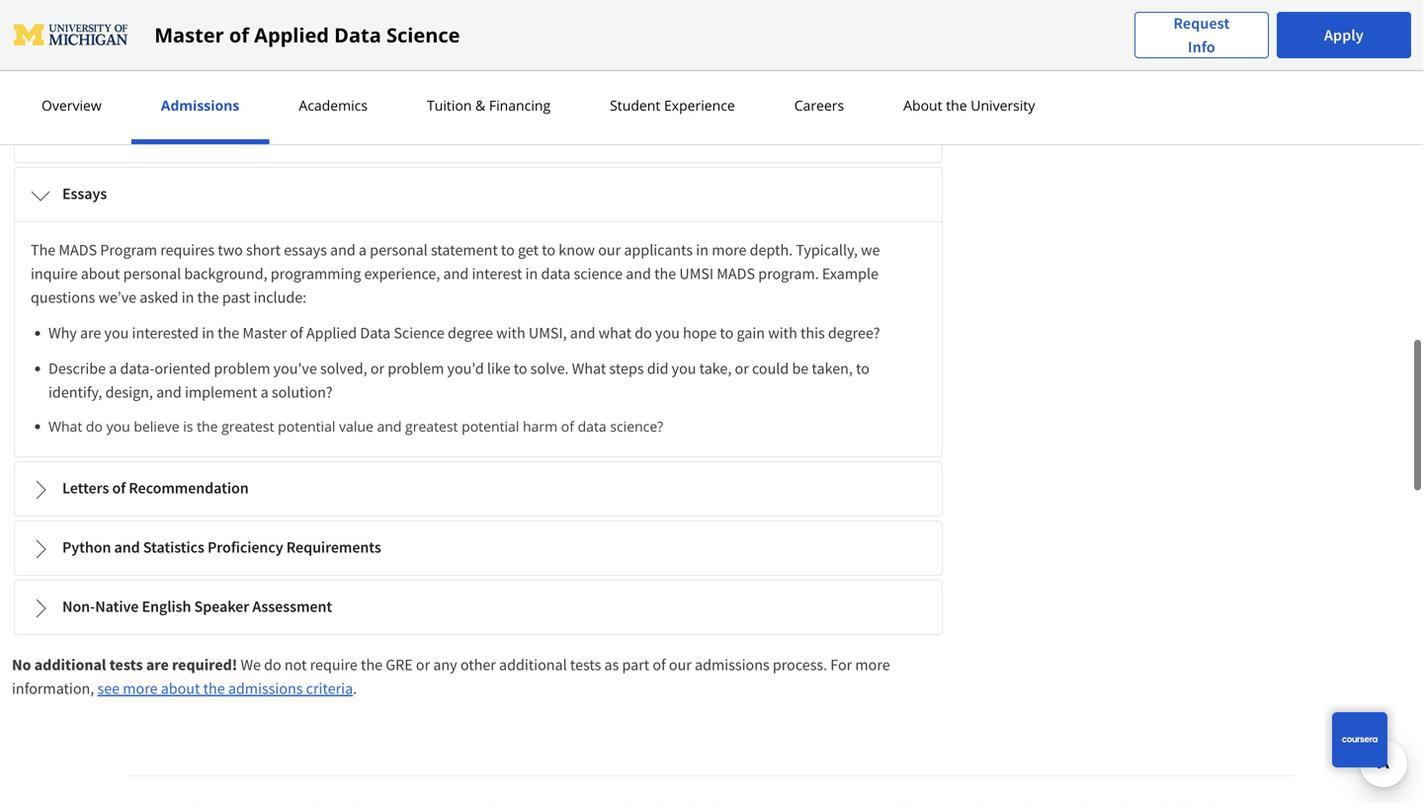 Task type: locate. For each thing, give the bounding box(es) containing it.
mads right umsi
[[717, 264, 755, 284]]

with
[[496, 323, 525, 343], [768, 323, 797, 343]]

master down include:
[[243, 323, 287, 343]]

1 horizontal spatial our
[[669, 655, 692, 675]]

do right what
[[635, 323, 652, 343]]

1 vertical spatial admissions
[[228, 679, 303, 699]]

2 greatest from the left
[[405, 417, 458, 436]]

our up science
[[598, 240, 621, 260]]

a inside the mads program requires two short essays and a personal statement to get to know our applicants in more depth. typically, we inquire about personal background, programming experience, and interest in data science and the umsi mads program. example questions we've asked in the past include:
[[359, 240, 367, 260]]

greatest down describe a data-oriented problem you've solved, or problem you'd like to solve. what steps did you take, or could be taken, to identify, design, and implement a solution?
[[405, 417, 458, 436]]

problem left you'd in the left top of the page
[[388, 359, 444, 379]]

additional up information,
[[34, 655, 106, 675]]

we down programs
[[31, 125, 51, 144]]

1 vertical spatial we
[[241, 655, 261, 675]]

english
[[142, 597, 191, 617]]

the right about
[[946, 96, 967, 115]]

0 horizontal spatial will
[[54, 125, 77, 144]]

applied up solved,
[[306, 323, 357, 343]]

1 additional from the left
[[34, 655, 106, 675]]

personal up asked
[[123, 264, 181, 284]]

our right part at the left of the page
[[669, 655, 692, 675]]

interested
[[132, 323, 199, 343]]

2 horizontal spatial are
[[718, 125, 739, 144]]

or up "financing"
[[504, 65, 518, 85]]

mads up inquire
[[59, 240, 97, 260]]

the left online
[[356, 65, 378, 85]]

0 horizontal spatial master
[[154, 21, 224, 48]]

the left gre
[[361, 655, 383, 675]]

0 horizontal spatial with
[[496, 323, 525, 343]]

0 vertical spatial data
[[541, 264, 571, 284]]

or left any
[[416, 655, 430, 675]]

0 horizontal spatial more
[[123, 679, 158, 699]]

data up solved,
[[360, 323, 391, 343]]

a right have
[[237, 89, 245, 109]]

undergraduate
[[699, 65, 797, 85]]

with left this
[[768, 323, 797, 343]]

be left required
[[566, 125, 582, 144]]

admissions left process.
[[695, 655, 770, 675]]

0 horizontal spatial do
[[86, 417, 103, 436]]

0 vertical spatial for
[[658, 65, 676, 85]]

and down applicants
[[626, 264, 651, 284]]

what left steps
[[572, 359, 606, 379]]

official
[[416, 125, 462, 144]]

transcript
[[206, 65, 270, 85]]

1 vertical spatial applied
[[306, 323, 357, 343]]

1 vertical spatial more
[[855, 655, 890, 675]]

1 vertical spatial are
[[80, 323, 101, 343]]

our inside the mads program requires two short essays and a personal statement to get to know our applicants in more depth. typically, we inquire about personal background, programming experience, and interest in data science and the umsi mads program. example questions we've asked in the past include:
[[598, 240, 621, 260]]

0 vertical spatial admissions
[[695, 655, 770, 675]]

0 horizontal spatial greatest
[[221, 417, 274, 436]]

0 horizontal spatial tests
[[109, 655, 143, 675]]

are inside list
[[80, 323, 101, 343]]

for down degree(s).
[[266, 125, 285, 144]]

0 horizontal spatial for
[[266, 125, 285, 144]]

gre
[[386, 655, 413, 675]]

of up you've
[[290, 323, 303, 343]]

tuition & financing
[[427, 96, 551, 115]]

0 horizontal spatial transcripts
[[192, 125, 263, 144]]

1 horizontal spatial application
[[426, 65, 501, 85]]

or
[[120, 65, 134, 85], [504, 65, 518, 85], [370, 359, 385, 379], [735, 359, 749, 379], [416, 655, 430, 675]]

you left hope
[[655, 323, 680, 343]]

data inside the mads program requires two short essays and a personal statement to get to know our applicants in more depth. typically, we inquire about personal background, programming experience, and interest in data science and the umsi mads program. example questions we've asked in the past include:
[[541, 264, 571, 284]]

the inside one scanned or electronic transcript uploaded to the online application or mailed directly to us for all undergraduate and/or graduate programs from which you have a degree(s).
[[356, 65, 378, 85]]

and right value
[[377, 417, 402, 436]]

directly
[[570, 65, 619, 85]]

to up academics
[[339, 65, 353, 85]]

0 vertical spatial application
[[426, 65, 501, 85]]

master up electronic
[[154, 21, 224, 48]]

data left science?
[[578, 417, 607, 436]]

0 horizontal spatial additional
[[34, 655, 106, 675]]

master inside list
[[243, 323, 287, 343]]

1 horizontal spatial are
[[146, 655, 169, 675]]

a up experience,
[[359, 240, 367, 260]]

1 horizontal spatial greatest
[[405, 417, 458, 436]]

1 horizontal spatial master
[[243, 323, 287, 343]]

data up online
[[334, 21, 381, 48]]

essays
[[284, 240, 327, 260]]

of right part at the left of the page
[[653, 655, 666, 675]]

0 vertical spatial mads
[[59, 240, 97, 260]]

review.
[[366, 125, 413, 144]]

applied
[[254, 21, 329, 48], [306, 323, 357, 343]]

about the university link
[[898, 96, 1041, 115]]

are down experience
[[718, 125, 739, 144]]

for inside one scanned or electronic transcript uploaded to the online application or mailed directly to us for all undergraduate and/or graduate programs from which you have a degree(s).
[[658, 65, 676, 85]]

program.
[[758, 264, 819, 284]]

1 vertical spatial what
[[48, 417, 82, 436]]

science?
[[610, 417, 663, 436]]

implement
[[185, 382, 257, 402]]

you down electronic
[[175, 89, 199, 109]]

potential left harm
[[462, 417, 519, 436]]

of
[[229, 21, 249, 48], [290, 323, 303, 343], [561, 417, 574, 436], [112, 478, 126, 498], [653, 655, 666, 675]]

and right python
[[114, 538, 140, 557]]

degree?
[[828, 323, 880, 343]]

2 vertical spatial do
[[264, 655, 281, 675]]

you
[[175, 89, 199, 109], [690, 125, 715, 144], [104, 323, 129, 343], [655, 323, 680, 343], [672, 359, 696, 379], [106, 417, 130, 436]]

0 horizontal spatial admissions
[[228, 679, 303, 699]]

about up we've
[[81, 264, 120, 284]]

to left gain
[[720, 323, 734, 343]]

criteria
[[306, 679, 353, 699]]

are right 'why' at top
[[80, 323, 101, 343]]

non-native english speaker assessment button
[[15, 581, 942, 635]]

application down academics
[[288, 125, 362, 144]]

student experience
[[610, 96, 735, 115]]

2 additional from the left
[[499, 655, 567, 675]]

1 vertical spatial mads
[[717, 264, 755, 284]]

describe a data-oriented problem you've solved, or problem you'd like to solve. what steps did you take, or could be taken, to identify, design, and implement a solution?
[[48, 359, 870, 402]]

we up see more about the admissions criteria .
[[241, 655, 261, 675]]

about down required!
[[161, 679, 200, 699]]

or up from
[[120, 65, 134, 85]]

of inside we do not require the gre or any other additional tests as part of our admissions process. for more information,
[[653, 655, 666, 675]]

interest
[[472, 264, 522, 284]]

more down no additional tests are required!
[[123, 679, 158, 699]]

tests left as
[[570, 655, 601, 675]]

we for will
[[31, 125, 51, 144]]

1 vertical spatial application
[[288, 125, 362, 144]]

0 vertical spatial our
[[598, 240, 621, 260]]

request info button
[[1135, 11, 1269, 59]]

do inside we do not require the gre or any other additional tests as part of our admissions process. for more information,
[[264, 655, 281, 675]]

data inside what do you believe is the greatest potential value and greatest potential harm of data science? "list item"
[[578, 417, 607, 436]]

assessment
[[252, 597, 332, 617]]

transcript(s)
[[62, 9, 148, 29]]

and down the oriented
[[156, 382, 182, 402]]

1 horizontal spatial data
[[578, 417, 607, 436]]

and/or
[[800, 65, 845, 85]]

potential
[[278, 417, 335, 436], [462, 417, 519, 436]]

1 vertical spatial data
[[578, 417, 607, 436]]

do
[[635, 323, 652, 343], [86, 417, 103, 436], [264, 655, 281, 675]]

have
[[203, 89, 234, 109]]

of right letters
[[112, 478, 126, 498]]

more up umsi
[[712, 240, 747, 260]]

be inside describe a data-oriented problem you've solved, or problem you'd like to solve. what steps did you take, or could be taken, to identify, design, and implement a solution?
[[792, 359, 809, 379]]

0 vertical spatial personal
[[370, 240, 428, 260]]

2 horizontal spatial more
[[855, 655, 890, 675]]

is
[[183, 417, 193, 436]]

more
[[712, 240, 747, 260], [855, 655, 890, 675], [123, 679, 158, 699]]

additional inside we do not require the gre or any other additional tests as part of our admissions process. for more information,
[[499, 655, 567, 675]]

science left degree
[[394, 323, 445, 343]]

will down "financing"
[[539, 125, 563, 144]]

you inside describe a data-oriented problem you've solved, or problem you'd like to solve. what steps did you take, or could be taken, to identify, design, and implement a solution?
[[672, 359, 696, 379]]

2 potential from the left
[[462, 417, 519, 436]]

or inside we do not require the gre or any other additional tests as part of our admissions process. for more information,
[[416, 655, 430, 675]]

do for we do not require the gre or any other additional tests as part of our admissions process. for more information,
[[264, 655, 281, 675]]

short
[[246, 240, 281, 260]]

1 horizontal spatial for
[[658, 65, 676, 85]]

0 horizontal spatial potential
[[278, 417, 335, 436]]

1 vertical spatial master
[[243, 323, 287, 343]]

0 vertical spatial master
[[154, 21, 224, 48]]

1 vertical spatial personal
[[123, 264, 181, 284]]

to right 'get'
[[542, 240, 556, 260]]

more for for
[[855, 655, 890, 675]]

example
[[822, 264, 879, 284]]

to left 'get'
[[501, 240, 515, 260]]

overview link
[[36, 96, 108, 115]]

the right is on the left bottom
[[197, 417, 218, 436]]

additional right other
[[499, 655, 567, 675]]

to
[[339, 65, 353, 85], [623, 65, 636, 85], [501, 240, 515, 260], [542, 240, 556, 260], [720, 323, 734, 343], [514, 359, 527, 379], [856, 359, 870, 379]]

the left past
[[197, 288, 219, 307]]

required!
[[172, 655, 237, 675]]

1 potential from the left
[[278, 417, 335, 436]]

steps
[[609, 359, 644, 379]]

asked
[[140, 288, 178, 307]]

0 horizontal spatial problem
[[214, 359, 270, 379]]

problem up the implement
[[214, 359, 270, 379]]

application up tuition
[[426, 65, 501, 85]]

hope
[[683, 323, 717, 343]]

one scanned or electronic transcript uploaded to the online application or mailed directly to us for all undergraduate and/or graduate programs from which you have a degree(s).
[[31, 65, 907, 109]]

and up programming
[[330, 240, 356, 260]]

0 horizontal spatial our
[[598, 240, 621, 260]]

1 vertical spatial do
[[86, 417, 103, 436]]

admitted.
[[742, 125, 807, 144]]

native
[[95, 597, 139, 617]]

and left what
[[570, 323, 595, 343]]

1 horizontal spatial with
[[768, 323, 797, 343]]

for right us
[[658, 65, 676, 85]]

or right take,
[[735, 359, 749, 379]]

tests inside we do not require the gre or any other additional tests as part of our admissions process. for more information,
[[570, 655, 601, 675]]

and
[[330, 240, 356, 260], [443, 264, 469, 284], [626, 264, 651, 284], [570, 323, 595, 343], [156, 382, 182, 402], [377, 417, 402, 436], [114, 538, 140, 557]]

you down we've
[[104, 323, 129, 343]]

1 horizontal spatial do
[[264, 655, 281, 675]]

more inside we do not require the gre or any other additional tests as part of our admissions process. for more information,
[[855, 655, 890, 675]]

data-
[[120, 359, 155, 379]]

admissions down not
[[228, 679, 303, 699]]

admissions
[[695, 655, 770, 675], [228, 679, 303, 699]]

could
[[752, 359, 789, 379]]

essays button
[[15, 168, 942, 221]]

greatest down the implement
[[221, 417, 274, 436]]

tests up see
[[109, 655, 143, 675]]

from
[[97, 89, 129, 109]]

1 horizontal spatial about
[[161, 679, 200, 699]]

what do you believe is the greatest potential value and greatest potential harm of data science? list item
[[48, 416, 926, 437]]

other
[[460, 655, 496, 675]]

more for in
[[712, 240, 747, 260]]

1 vertical spatial our
[[669, 655, 692, 675]]

more inside the mads program requires two short essays and a personal statement to get to know our applicants in more depth. typically, we inquire about personal background, programming experience, and interest in data science and the umsi mads program. example questions we've asked in the past include:
[[712, 240, 747, 260]]

0 horizontal spatial are
[[80, 323, 101, 343]]

1 horizontal spatial tests
[[570, 655, 601, 675]]

science inside list
[[394, 323, 445, 343]]

more right the for
[[855, 655, 890, 675]]

for
[[658, 65, 676, 85], [266, 125, 285, 144]]

about the university
[[903, 96, 1035, 115]]

essays
[[62, 184, 107, 204]]

0 vertical spatial about
[[81, 264, 120, 284]]

uploaded
[[273, 65, 336, 85]]

1 horizontal spatial will
[[539, 125, 563, 144]]

our
[[598, 240, 621, 260], [669, 655, 692, 675]]

one
[[31, 65, 58, 85]]

and inside "list item"
[[377, 417, 402, 436]]

applicants
[[624, 240, 693, 260]]

0 vertical spatial data
[[334, 21, 381, 48]]

0 vertical spatial more
[[712, 240, 747, 260]]

potential down "solution?"
[[278, 417, 335, 436]]

1 horizontal spatial be
[[792, 359, 809, 379]]

are left required!
[[146, 655, 169, 675]]

1 horizontal spatial what
[[572, 359, 606, 379]]

you down design,
[[106, 417, 130, 436]]

to right like
[[514, 359, 527, 379]]

0 vertical spatial be
[[566, 125, 582, 144]]

1 vertical spatial data
[[360, 323, 391, 343]]

a inside one scanned or electronic transcript uploaded to the online application or mailed directly to us for all undergraduate and/or graduate programs from which you have a degree(s).
[[237, 89, 245, 109]]

do down identify,
[[86, 417, 103, 436]]

applied up uploaded
[[254, 21, 329, 48]]

process.
[[773, 655, 827, 675]]

0 horizontal spatial data
[[541, 264, 571, 284]]

in right interested
[[202, 323, 214, 343]]

speaker
[[194, 597, 249, 617]]

science up online
[[386, 21, 460, 48]]

admissions inside we do not require the gre or any other additional tests as part of our admissions process. for more information,
[[695, 655, 770, 675]]

information,
[[12, 679, 94, 699]]

what inside describe a data-oriented problem you've solved, or problem you'd like to solve. what steps did you take, or could be taken, to identify, design, and implement a solution?
[[572, 359, 606, 379]]

be right could
[[792, 359, 809, 379]]

data down the know
[[541, 264, 571, 284]]

0 horizontal spatial about
[[81, 264, 120, 284]]

personal up experience,
[[370, 240, 428, 260]]

1 horizontal spatial we
[[241, 655, 261, 675]]

any
[[433, 655, 457, 675]]

the
[[356, 65, 378, 85], [946, 96, 967, 115], [654, 264, 676, 284], [197, 288, 219, 307], [218, 323, 239, 343], [197, 417, 218, 436], [361, 655, 383, 675], [203, 679, 225, 699]]

1 horizontal spatial additional
[[499, 655, 567, 675]]

do inside what do you believe is the greatest potential value and greatest potential harm of data science? "list item"
[[86, 417, 103, 436]]

1 horizontal spatial problem
[[388, 359, 444, 379]]

0 vertical spatial we
[[31, 125, 51, 144]]

required
[[586, 125, 642, 144]]

0 horizontal spatial what
[[48, 417, 82, 436]]

request info
[[1174, 13, 1230, 57]]

academics
[[299, 96, 368, 115]]

no
[[12, 655, 31, 675]]

you right did
[[672, 359, 696, 379]]

1 vertical spatial for
[[266, 125, 285, 144]]

2 tests from the left
[[570, 655, 601, 675]]

the down applicants
[[654, 264, 676, 284]]

transcripts down tuition & financing link at the left top of page
[[466, 125, 536, 144]]

1 horizontal spatial personal
[[370, 240, 428, 260]]

0 horizontal spatial we
[[31, 125, 51, 144]]

mailed
[[521, 65, 567, 85]]

0 vertical spatial what
[[572, 359, 606, 379]]

list
[[39, 321, 926, 437]]

1 horizontal spatial transcripts
[[466, 125, 536, 144]]

of right harm
[[561, 417, 574, 436]]

transcripts down have
[[192, 125, 263, 144]]

with left umsi,
[[496, 323, 525, 343]]

describe
[[48, 359, 106, 379]]

for
[[830, 655, 852, 675]]

greatest
[[221, 417, 274, 436], [405, 417, 458, 436]]

1 horizontal spatial potential
[[462, 417, 519, 436]]

1 will from the left
[[54, 125, 77, 144]]

we inside we do not require the gre or any other additional tests as part of our admissions process. for more information,
[[241, 655, 261, 675]]

like
[[487, 359, 510, 379]]

past
[[222, 288, 250, 307]]

1 vertical spatial science
[[394, 323, 445, 343]]

problem
[[214, 359, 270, 379], [388, 359, 444, 379]]

1 horizontal spatial admissions
[[695, 655, 770, 675]]

2 horizontal spatial do
[[635, 323, 652, 343]]

will down overview
[[54, 125, 77, 144]]

1 vertical spatial be
[[792, 359, 809, 379]]

1 horizontal spatial more
[[712, 240, 747, 260]]

what down identify,
[[48, 417, 82, 436]]



Task type: vqa. For each thing, say whether or not it's contained in the screenshot.
Sunday element
no



Task type: describe. For each thing, give the bounding box(es) containing it.
2 transcripts from the left
[[466, 125, 536, 144]]

graduate
[[848, 65, 907, 85]]

applied inside list
[[306, 323, 357, 343]]

require
[[310, 655, 358, 675]]

in up umsi
[[696, 240, 709, 260]]

1 tests from the left
[[109, 655, 143, 675]]

statement
[[431, 240, 498, 260]]

part
[[622, 655, 650, 675]]

the down required!
[[203, 679, 225, 699]]

university of michigan image
[[12, 19, 131, 51]]

unofficial
[[127, 125, 189, 144]]

request
[[1174, 13, 1230, 33]]

the inside "list item"
[[197, 417, 218, 436]]

you right if
[[690, 125, 715, 144]]

we've
[[98, 288, 136, 307]]

harm
[[523, 417, 558, 436]]

degree(s).
[[249, 89, 314, 109]]

identify,
[[48, 382, 102, 402]]

electronic
[[137, 65, 203, 85]]

python and statistics proficiency requirements
[[62, 538, 381, 557]]

apply button
[[1277, 12, 1411, 58]]

and down the statement
[[443, 264, 469, 284]]

info
[[1188, 37, 1215, 57]]

non-native english speaker assessment
[[62, 597, 332, 617]]

and inside dropdown button
[[114, 538, 140, 557]]

1 greatest from the left
[[221, 417, 274, 436]]

0 vertical spatial applied
[[254, 21, 329, 48]]

in right asked
[[182, 288, 194, 307]]

student
[[610, 96, 661, 115]]

and inside describe a data-oriented problem you've solved, or problem you'd like to solve. what steps did you take, or could be taken, to identify, design, and implement a solution?
[[156, 382, 182, 402]]

of inside dropdown button
[[112, 478, 126, 498]]

inquire
[[31, 264, 78, 284]]

design,
[[105, 382, 153, 402]]

all
[[679, 65, 696, 85]]

0 vertical spatial science
[[386, 21, 460, 48]]

not
[[285, 655, 307, 675]]

our inside we do not require the gre or any other additional tests as part of our admissions process. for more information,
[[669, 655, 692, 675]]

python and statistics proficiency requirements button
[[15, 522, 942, 575]]

we do not require the gre or any other additional tests as part of our admissions process. for more information,
[[12, 655, 890, 699]]

why
[[48, 323, 77, 343]]

of inside "list item"
[[561, 417, 574, 436]]

university
[[971, 96, 1035, 115]]

what
[[599, 323, 632, 343]]

1 horizontal spatial mads
[[717, 264, 755, 284]]

see more about the admissions criteria .
[[97, 679, 357, 699]]

experience,
[[364, 264, 440, 284]]

you inside what do you believe is the greatest potential value and greatest potential harm of data science? "list item"
[[106, 417, 130, 436]]

0 horizontal spatial be
[[566, 125, 582, 144]]

financing
[[489, 96, 551, 115]]

recommendation
[[129, 478, 249, 498]]

get
[[518, 240, 539, 260]]

of up transcript
[[229, 21, 249, 48]]

oriented
[[155, 359, 211, 379]]

typically,
[[796, 240, 858, 260]]

in down 'get'
[[525, 264, 538, 284]]

&
[[475, 96, 486, 115]]

0 horizontal spatial mads
[[59, 240, 97, 260]]

we will accept unofficial transcripts for application review. official transcripts will be required later if you are admitted.
[[31, 125, 807, 144]]

1 vertical spatial about
[[161, 679, 200, 699]]

list containing why are you interested in the master of applied data science degree with umsi, and what do you hope to gain with this degree?
[[39, 321, 926, 437]]

about inside the mads program requires two short essays and a personal statement to get to know our applicants in more depth. typically, we inquire about personal background, programming experience, and interest in data science and the umsi mads program. example questions we've asked in the past include:
[[81, 264, 120, 284]]

a left "solution?"
[[261, 382, 269, 402]]

you inside one scanned or electronic transcript uploaded to the online application or mailed directly to us for all undergraduate and/or graduate programs from which you have a degree(s).
[[175, 89, 199, 109]]

1 with from the left
[[496, 323, 525, 343]]

2 vertical spatial are
[[146, 655, 169, 675]]

data inside list
[[360, 323, 391, 343]]

or right solved,
[[370, 359, 385, 379]]

why are you interested in the master of applied data science degree with umsi, and what do you hope to gain with this degree?
[[48, 323, 880, 343]]

solution?
[[272, 382, 333, 402]]

background,
[[184, 264, 267, 284]]

scanned
[[61, 65, 116, 85]]

solve.
[[530, 359, 569, 379]]

the
[[31, 240, 56, 260]]

proficiency
[[208, 538, 283, 557]]

what inside "list item"
[[48, 417, 82, 436]]

what do you believe is the greatest potential value and greatest potential harm of data science?
[[48, 417, 663, 436]]

.
[[353, 679, 357, 699]]

accept
[[81, 125, 124, 144]]

academics link
[[293, 96, 374, 115]]

careers
[[794, 96, 844, 115]]

apply
[[1324, 25, 1364, 45]]

questions
[[31, 288, 95, 307]]

0 horizontal spatial personal
[[123, 264, 181, 284]]

see
[[97, 679, 120, 699]]

later
[[645, 125, 675, 144]]

the inside we do not require the gre or any other additional tests as part of our admissions process. for more information,
[[361, 655, 383, 675]]

requirements
[[286, 538, 381, 557]]

student experience link
[[604, 96, 741, 115]]

1 problem from the left
[[214, 359, 270, 379]]

2 vertical spatial more
[[123, 679, 158, 699]]

you'd
[[447, 359, 484, 379]]

the down past
[[218, 323, 239, 343]]

python
[[62, 538, 111, 557]]

umsi,
[[529, 323, 567, 343]]

to left us
[[623, 65, 636, 85]]

1 transcripts from the left
[[192, 125, 263, 144]]

include:
[[254, 288, 307, 307]]

master of applied data science
[[154, 21, 460, 48]]

a left the data-
[[109, 359, 117, 379]]

overview
[[42, 96, 102, 115]]

you've
[[273, 359, 317, 379]]

in inside list
[[202, 323, 214, 343]]

0 vertical spatial are
[[718, 125, 739, 144]]

non-
[[62, 597, 95, 617]]

2 with from the left
[[768, 323, 797, 343]]

taken,
[[812, 359, 853, 379]]

2 will from the left
[[539, 125, 563, 144]]

0 horizontal spatial application
[[288, 125, 362, 144]]

us
[[639, 65, 655, 85]]

2 problem from the left
[[388, 359, 444, 379]]

which
[[132, 89, 172, 109]]

gain
[[737, 323, 765, 343]]

see more about the admissions criteria link
[[97, 679, 353, 699]]

we for do
[[241, 655, 261, 675]]

programs
[[31, 89, 94, 109]]

as
[[604, 655, 619, 675]]

admissions
[[161, 96, 240, 115]]

depth.
[[750, 240, 793, 260]]

online
[[381, 65, 423, 85]]

0 vertical spatial do
[[635, 323, 652, 343]]

no additional tests are required!
[[12, 655, 241, 675]]

application inside one scanned or electronic transcript uploaded to the online application or mailed directly to us for all undergraduate and/or graduate programs from which you have a degree(s).
[[426, 65, 501, 85]]

do for what do you believe is the greatest potential value and greatest potential harm of data science?
[[86, 417, 103, 436]]

to right taken, at the top right
[[856, 359, 870, 379]]

admissions link
[[155, 96, 245, 115]]

letters of recommendation button
[[15, 463, 942, 516]]

tuition & financing link
[[421, 96, 557, 115]]



